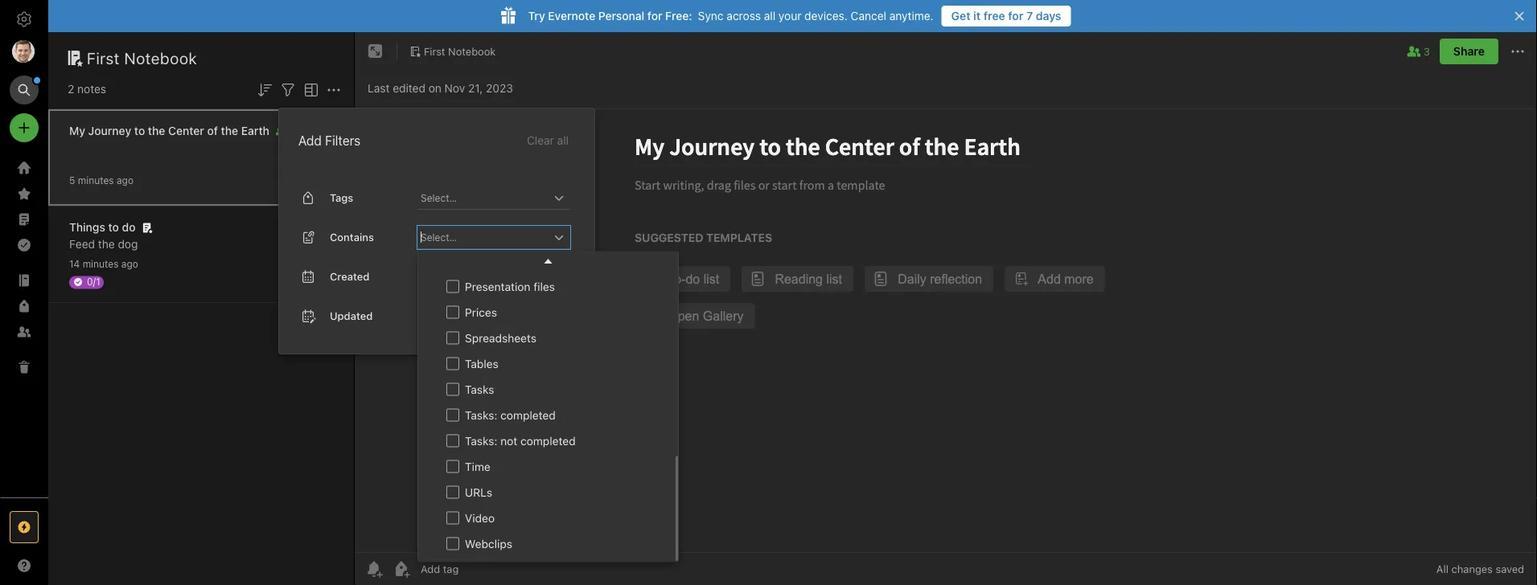 Task type: locate. For each thing, give the bounding box(es) containing it.
tasks: completed
[[465, 409, 556, 422]]

View options field
[[298, 79, 321, 100]]

more actions field right share button
[[1508, 39, 1527, 64]]

Select1520 checkbox
[[446, 512, 459, 525]]

minutes up 0/1
[[83, 259, 119, 270]]

Select1518 checkbox
[[446, 460, 459, 473]]

Select1510 checkbox
[[446, 254, 459, 267]]

notebook up my journey to the center of the earth
[[124, 48, 197, 67]]

1 vertical spatial minutes
[[83, 259, 119, 270]]

things to do
[[69, 221, 136, 234]]

Contains field
[[417, 226, 570, 249]]

0 vertical spatial tasks:
[[465, 409, 497, 422]]

Select1517 checkbox
[[446, 434, 459, 447]]

my journey to the center of the earth
[[69, 124, 269, 138]]

devices.
[[805, 9, 848, 23]]

 input text field
[[419, 186, 549, 209]]

presentation files
[[465, 280, 555, 293]]

ago up do
[[117, 175, 134, 186]]

get
[[951, 9, 971, 23]]

5
[[69, 175, 75, 186]]

first notebook
[[424, 45, 496, 57], [87, 48, 197, 67]]

21,
[[468, 82, 483, 95]]

for left 7
[[1008, 9, 1024, 23]]

first up notes
[[87, 48, 120, 67]]

share button
[[1440, 39, 1499, 64]]

more actions image
[[324, 80, 343, 100]]

for left free:
[[647, 9, 662, 23]]

tasks: down the tasks at the left of page
[[465, 409, 497, 422]]

for for free:
[[647, 9, 662, 23]]

0 horizontal spatial all
[[557, 134, 569, 147]]

1 for from the left
[[647, 9, 662, 23]]

expand note image
[[366, 42, 385, 61]]

it
[[973, 9, 981, 23]]

1 vertical spatial more actions field
[[324, 79, 343, 100]]

tasks: not completed
[[465, 435, 576, 448]]

0 vertical spatial to
[[134, 124, 145, 138]]

Add filters field
[[278, 79, 298, 100]]

the left center
[[148, 124, 165, 138]]

1 vertical spatial ago
[[121, 259, 138, 270]]

for inside button
[[1008, 9, 1024, 23]]

0 horizontal spatial to
[[108, 221, 119, 234]]

to
[[134, 124, 145, 138], [108, 221, 119, 234]]

changes
[[1452, 563, 1493, 576]]

my
[[69, 124, 85, 138]]

2 tasks: from the top
[[465, 435, 497, 448]]

upgrade image
[[14, 518, 34, 537]]

1 vertical spatial tasks:
[[465, 435, 497, 448]]

the
[[148, 124, 165, 138], [221, 124, 238, 138], [98, 238, 115, 251]]

5 minutes ago
[[69, 175, 134, 186]]

free:
[[665, 9, 692, 23]]

2
[[68, 82, 74, 96]]

tasks
[[465, 383, 494, 396]]

nov
[[445, 82, 465, 95]]

2023
[[486, 82, 513, 95]]

days
[[1036, 9, 1061, 23]]

0 horizontal spatial notebook
[[124, 48, 197, 67]]

first
[[424, 45, 445, 57], [87, 48, 120, 67]]

0 horizontal spatial first notebook
[[87, 48, 197, 67]]

1 horizontal spatial first notebook
[[424, 45, 496, 57]]

created
[[330, 271, 370, 283]]

center
[[168, 124, 204, 138]]

tasks: for tasks: not completed
[[465, 435, 497, 448]]

journey
[[88, 124, 131, 138]]

notes
[[77, 82, 106, 96]]

minutes right 5
[[78, 175, 114, 186]]

Add tag field
[[419, 563, 540, 576]]

1 horizontal spatial the
[[148, 124, 165, 138]]

completed up tasks: not completed
[[500, 409, 556, 422]]

minutes for 5
[[78, 175, 114, 186]]

row group
[[418, 0, 676, 561]]

2 for from the left
[[1008, 9, 1024, 23]]

of
[[207, 124, 218, 138]]

0 horizontal spatial more actions field
[[324, 79, 343, 100]]

1 horizontal spatial notebook
[[448, 45, 496, 57]]

all inside button
[[557, 134, 569, 147]]

More actions field
[[1508, 39, 1527, 64], [324, 79, 343, 100]]

ago down dog
[[121, 259, 138, 270]]

1 horizontal spatial for
[[1008, 9, 1024, 23]]

all left your at the right
[[764, 9, 775, 23]]

0 vertical spatial more actions field
[[1508, 39, 1527, 64]]

notebook
[[448, 45, 496, 57], [124, 48, 197, 67]]

not
[[500, 435, 517, 448]]

edited
[[393, 82, 425, 95]]

the right of
[[221, 124, 238, 138]]

completed
[[500, 409, 556, 422], [520, 435, 576, 448]]

your
[[779, 9, 801, 23]]

more actions field right view options field
[[324, 79, 343, 100]]

1 horizontal spatial more actions field
[[1508, 39, 1527, 64]]

1 horizontal spatial all
[[764, 9, 775, 23]]

last edited on nov 21, 2023
[[368, 82, 513, 95]]

to left do
[[108, 221, 119, 234]]

notebook up 21,
[[448, 45, 496, 57]]

minutes for 14
[[83, 259, 119, 270]]

settings image
[[14, 10, 34, 29]]

0 vertical spatial all
[[764, 9, 775, 23]]

1 horizontal spatial first
[[424, 45, 445, 57]]

for
[[647, 9, 662, 23], [1008, 9, 1024, 23]]

account image
[[12, 40, 35, 63]]

to right journey
[[134, 124, 145, 138]]

1 tasks: from the top
[[465, 409, 497, 422]]

tree
[[0, 155, 48, 497]]

minutes
[[78, 175, 114, 186], [83, 259, 119, 270]]

all
[[764, 9, 775, 23], [557, 134, 569, 147]]

all changes saved
[[1436, 563, 1524, 576]]

tasks: up the time
[[465, 435, 497, 448]]

more actions field inside note window element
[[1508, 39, 1527, 64]]

0 vertical spatial ago
[[117, 175, 134, 186]]

0 horizontal spatial for
[[647, 9, 662, 23]]

phone
[[465, 254, 498, 268]]

all right 'clear' on the top of the page
[[557, 134, 569, 147]]

note window element
[[355, 32, 1537, 586]]

first notebook up notes
[[87, 48, 197, 67]]

presentation
[[465, 280, 530, 293]]

first up on
[[424, 45, 445, 57]]

Select1516 checkbox
[[446, 409, 459, 422]]

WHAT'S NEW field
[[0, 553, 48, 579]]

Select1514 checkbox
[[446, 357, 459, 370]]

feed
[[69, 238, 95, 251]]

14
[[69, 259, 80, 270]]

tasks:
[[465, 409, 497, 422], [465, 435, 497, 448]]

first notebook up nov
[[424, 45, 496, 57]]

1 vertical spatial all
[[557, 134, 569, 147]]

ago
[[117, 175, 134, 186], [121, 259, 138, 270]]

completed right not
[[520, 435, 576, 448]]

things
[[69, 221, 105, 234]]

on
[[429, 82, 441, 95]]

the down "things to do" at the left top
[[98, 238, 115, 251]]

0 vertical spatial minutes
[[78, 175, 114, 186]]



Task type: vqa. For each thing, say whether or not it's contained in the screenshot.
the rightmost the
yes



Task type: describe. For each thing, give the bounding box(es) containing it.
ago for 5 minutes ago
[[117, 175, 134, 186]]

dog
[[118, 238, 138, 251]]

1 vertical spatial to
[[108, 221, 119, 234]]

tasks: for tasks: completed
[[465, 409, 497, 422]]

1 vertical spatial completed
[[520, 435, 576, 448]]

urls
[[465, 486, 492, 499]]

first notebook button
[[404, 40, 501, 63]]

try evernote personal for free: sync across all your devices. cancel anytime.
[[528, 9, 934, 23]]

 input text field
[[419, 226, 549, 248]]

add tag image
[[392, 560, 411, 579]]

1 horizontal spatial to
[[134, 124, 145, 138]]

video
[[465, 512, 495, 525]]

add
[[298, 133, 322, 148]]

numbers
[[501, 254, 546, 268]]

Tags field
[[417, 186, 570, 210]]

0 vertical spatial completed
[[500, 409, 556, 422]]

saved
[[1496, 563, 1524, 576]]

files
[[534, 280, 555, 293]]

sync
[[698, 9, 724, 23]]

Select1511 checkbox
[[446, 280, 459, 293]]

add filters
[[298, 133, 361, 148]]

3
[[1424, 45, 1430, 57]]

clear all
[[527, 134, 569, 147]]

contains
[[330, 231, 374, 243]]

last
[[368, 82, 390, 95]]

first inside button
[[424, 45, 445, 57]]

tables
[[465, 357, 498, 371]]

0 horizontal spatial first
[[87, 48, 120, 67]]

webclips
[[465, 538, 512, 551]]

0 horizontal spatial the
[[98, 238, 115, 251]]

Select1519 checkbox
[[446, 486, 459, 499]]

spreadsheets
[[465, 332, 536, 345]]

feed the dog
[[69, 238, 138, 251]]

time
[[465, 460, 490, 474]]

ago for 14 minutes ago
[[121, 259, 138, 270]]

clear all button
[[525, 131, 570, 150]]

earth
[[241, 124, 269, 138]]

Select1512 checkbox
[[446, 306, 459, 319]]

updated
[[330, 310, 373, 322]]

get it free for 7 days
[[951, 9, 1061, 23]]

home image
[[14, 158, 34, 178]]

add a reminder image
[[364, 560, 384, 579]]

evernote
[[548, 9, 595, 23]]

row group containing phone numbers
[[418, 0, 676, 561]]

Select1513 checkbox
[[446, 331, 459, 344]]

first notebook inside button
[[424, 45, 496, 57]]

try
[[528, 9, 545, 23]]

2 horizontal spatial the
[[221, 124, 238, 138]]

more actions image
[[1508, 42, 1527, 61]]

cancel
[[851, 9, 886, 23]]

for for 7
[[1008, 9, 1024, 23]]

Select1521 checkbox
[[446, 537, 459, 550]]

filters
[[325, 133, 361, 148]]

notebook inside button
[[448, 45, 496, 57]]

Select1515 checkbox
[[446, 383, 459, 396]]

0/1
[[87, 276, 100, 288]]

do
[[122, 221, 136, 234]]

across
[[727, 9, 761, 23]]

Account field
[[0, 35, 48, 68]]

3 button
[[1404, 42, 1430, 61]]

personal
[[598, 9, 644, 23]]

click to expand image
[[41, 556, 53, 575]]

prices
[[465, 306, 497, 319]]

Note Editor text field
[[355, 109, 1537, 553]]

7
[[1026, 9, 1033, 23]]

tags
[[330, 192, 353, 204]]

anytime.
[[889, 9, 934, 23]]

add filters image
[[278, 80, 298, 100]]

Sort options field
[[255, 79, 274, 100]]

14 minutes ago
[[69, 259, 138, 270]]

free
[[984, 9, 1005, 23]]

share
[[1453, 45, 1485, 58]]

phone numbers
[[465, 254, 546, 268]]

all
[[1436, 563, 1449, 576]]

2 notes
[[68, 82, 106, 96]]

get it free for 7 days button
[[942, 6, 1071, 27]]

clear
[[527, 134, 554, 147]]



